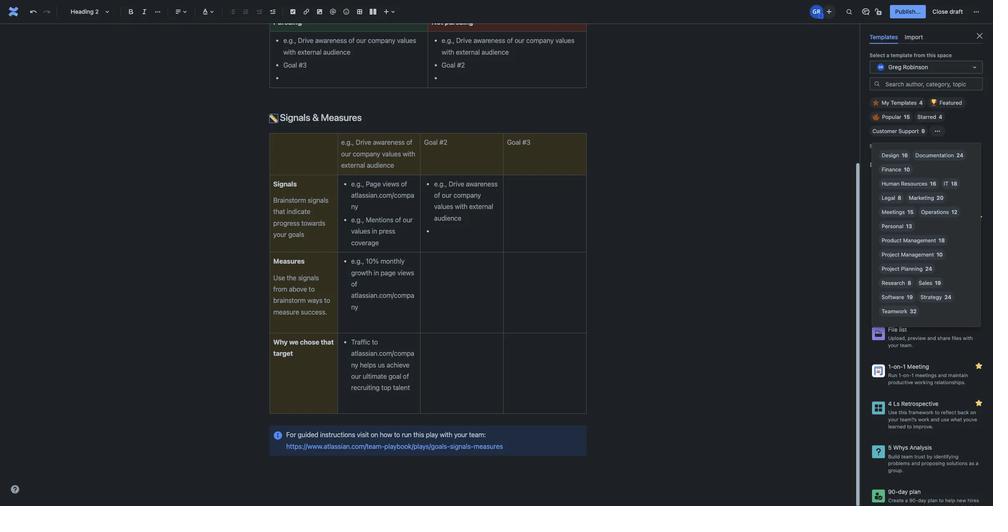 Task type: vqa. For each thing, say whether or not it's contained in the screenshot.
brainstorm
no



Task type: locate. For each thing, give the bounding box(es) containing it.
by
[[882, 143, 887, 149], [927, 454, 933, 460]]

maintain
[[949, 372, 969, 379]]

with inside master the basics and create superb pages with confidence.
[[904, 194, 914, 200]]

share for meeting
[[889, 231, 902, 237]]

your inside the file list upload, preview and share files with your team.
[[889, 342, 899, 349]]

find and replace image
[[845, 7, 855, 17]]

project planning 24
[[882, 265, 933, 272]]

8 down the master
[[898, 195, 902, 201]]

1 vertical spatial share
[[934, 298, 947, 305]]

action item image
[[288, 7, 298, 17]]

planning
[[901, 265, 923, 272]]

1 horizontal spatial on
[[971, 410, 977, 416]]

2 vertical spatial a
[[906, 498, 908, 504]]

confluence image
[[7, 5, 20, 18], [7, 5, 20, 18]]

0 horizontal spatial this
[[414, 431, 424, 439]]

1 vertical spatial on
[[371, 431, 378, 439]]

2 vertical spatial 24
[[945, 294, 952, 301]]

12
[[952, 209, 958, 215]]

action
[[903, 231, 917, 237]]

on inside the 4 ls retrospective use this framework to reflect back on your team?s work and use what youve learned to improve.
[[971, 410, 977, 416]]

0 vertical spatial 90-
[[889, 488, 899, 495]]

share down "set"
[[889, 231, 902, 237]]

1 horizontal spatial 8
[[908, 280, 912, 286]]

unstar 4 ls retrospective image
[[974, 398, 984, 408]]

1 vertical spatial meeting
[[908, 363, 930, 370]]

2 vertical spatial share
[[938, 335, 951, 342]]

back
[[958, 410, 969, 416]]

1 horizontal spatial 10
[[937, 251, 943, 258]]

0 horizontal spatial 16
[[902, 152, 908, 159]]

trust
[[915, 454, 926, 460]]

get
[[889, 505, 896, 506]]

0 horizontal spatial day
[[899, 488, 908, 495]]

on up the youve
[[971, 410, 977, 416]]

0 vertical spatial a
[[887, 52, 890, 59]]

plan up scope,
[[909, 252, 921, 259]]

10
[[904, 166, 911, 173], [937, 251, 943, 258]]

24 for strategy 24
[[945, 294, 952, 301]]

it 18
[[944, 180, 958, 187]]

pursuing
[[445, 18, 473, 26]]

project for project management
[[882, 251, 900, 258]]

customer support 9
[[873, 128, 925, 134]]

we
[[289, 338, 299, 346]]

to down team?s
[[908, 424, 912, 430]]

1 vertical spatial 8
[[908, 280, 912, 286]]

featured
[[940, 99, 963, 106]]

this inside the 4 ls retrospective use this framework to reflect back on your team?s work and use what youve learned to improve.
[[899, 410, 908, 416]]

1 vertical spatial a
[[976, 461, 979, 467]]

management up scope,
[[901, 251, 934, 258]]

0 horizontal spatial on
[[371, 431, 378, 439]]

this up team?s
[[899, 410, 908, 416]]

0 horizontal spatial 24
[[926, 265, 933, 272]]

meeting up 'meetings'
[[908, 363, 930, 370]]

1 horizontal spatial a
[[906, 498, 908, 504]]

0 vertical spatial 1-
[[889, 363, 894, 370]]

share
[[889, 231, 902, 237], [934, 298, 947, 305], [938, 335, 951, 342]]

and down trust
[[912, 461, 921, 467]]

add image, video, or file image
[[315, 7, 325, 17]]

with right 'play' on the bottom left of page
[[440, 431, 453, 439]]

and right speed
[[927, 505, 936, 506]]

working
[[915, 379, 934, 386]]

the down members
[[918, 305, 925, 311]]

more categories image
[[933, 126, 943, 136]]

on right visit
[[371, 431, 378, 439]]

1 vertical spatial team.
[[900, 342, 914, 349]]

project plan define, scope, and plan milestones for your next project.
[[889, 252, 978, 274]]

1 horizontal spatial 4
[[920, 99, 923, 106]]

1 vertical spatial management
[[901, 251, 934, 258]]

help image
[[10, 485, 20, 495]]

0 vertical spatial 16
[[902, 152, 908, 159]]

week
[[908, 289, 922, 296]]

and left use
[[931, 417, 940, 423]]

indent tab image
[[268, 7, 278, 17]]

0 vertical spatial 24
[[957, 152, 964, 159]]

0 horizontal spatial 8
[[898, 195, 902, 201]]

2 horizontal spatial this
[[927, 52, 936, 59]]

team inside 5 whys analysis build team trust by identifying problems and proposing solutions as a group.
[[902, 454, 913, 460]]

this up playbook/plays/goals-
[[414, 431, 424, 439]]

1 vertical spatial 15
[[908, 209, 914, 215]]

templates up select
[[870, 33, 898, 40]]

1 horizontal spatial how
[[948, 298, 958, 305]]

90- up 'create' in the right of the page
[[889, 488, 899, 495]]

solutions
[[947, 461, 968, 467]]

0 vertical spatial templates
[[870, 33, 898, 40]]

panel info image
[[273, 431, 283, 441]]

19 for software 19
[[907, 294, 913, 301]]

2 vertical spatial this
[[414, 431, 424, 439]]

plan
[[909, 252, 921, 259], [934, 261, 944, 267], [910, 488, 921, 495], [928, 498, 938, 504]]

0 vertical spatial day
[[899, 488, 908, 495]]

1 horizontal spatial this
[[899, 410, 908, 416]]

take
[[941, 224, 951, 230]]

to up succeed
[[940, 498, 944, 504]]

0 horizontal spatial of
[[900, 289, 906, 296]]

starred 4
[[918, 114, 943, 120]]

1 horizontal spatial day
[[918, 498, 927, 504]]

2 horizontal spatial 24
[[957, 152, 964, 159]]

18 down take
[[939, 237, 945, 244]]

0 horizontal spatial how
[[380, 431, 393, 439]]

2 horizontal spatial 4
[[939, 114, 943, 120]]

4 inside the 4 ls retrospective use this framework to reflect back on your team?s work and use what youve learned to improve.
[[889, 400, 892, 407]]

0 horizontal spatial 1-
[[889, 363, 894, 370]]

to left reflect
[[935, 410, 940, 416]]

0 horizontal spatial 4
[[889, 400, 892, 407]]

list
[[900, 326, 907, 333]]

1 vertical spatial 10
[[937, 251, 943, 258]]

sort
[[870, 143, 880, 149]]

24 right strategy
[[945, 294, 952, 301]]

16 right 'basics'
[[930, 180, 937, 187]]

pages
[[889, 194, 903, 200]]

with right files
[[963, 335, 973, 342]]

templates right my
[[891, 99, 917, 106]]

2 vertical spatial 4
[[889, 400, 892, 407]]

1 vertical spatial on-
[[904, 372, 912, 379]]

youve
[[964, 417, 978, 423]]

notes,
[[952, 224, 967, 230]]

share left files
[[938, 335, 951, 342]]

meetings
[[882, 209, 905, 215]]

a right select
[[887, 52, 890, 59]]

plan up speed
[[910, 488, 921, 495]]

share inside meeting notes set meeting agendas, take notes, and share action items with your team.
[[889, 231, 902, 237]]

management down agendas, at the top of the page
[[904, 237, 936, 244]]

week.
[[952, 305, 966, 311]]

15 up support
[[904, 114, 910, 120]]

with down take
[[933, 231, 943, 237]]

share inside the file list upload, preview and share files with your team.
[[938, 335, 951, 342]]

and up project.
[[924, 261, 932, 267]]

improve.
[[914, 424, 934, 430]]

1 vertical spatial how
[[380, 431, 393, 439]]

0 vertical spatial team.
[[956, 231, 969, 237]]

project
[[882, 251, 900, 258], [889, 252, 908, 259], [882, 265, 900, 272]]

featured button
[[928, 97, 966, 108]]

how inside the end of week status report let team members share how things are going at the end of the week.
[[948, 298, 958, 305]]

1- up productive
[[899, 372, 904, 379]]

1 horizontal spatial team.
[[956, 231, 969, 237]]

unstar 1-on-1 meeting image
[[974, 361, 984, 371]]

software
[[882, 294, 905, 301]]

15 up 13
[[908, 209, 914, 215]]

star file list image
[[974, 324, 984, 334]]

hires
[[968, 498, 979, 504]]

let
[[889, 298, 896, 305]]

upload,
[[889, 335, 907, 342]]

19 for sales 19
[[935, 280, 942, 286]]

speed
[[911, 505, 926, 506]]

24 up sales 19
[[926, 265, 933, 272]]

day up 'create' in the right of the page
[[899, 488, 908, 495]]

on- up run
[[894, 363, 903, 370]]

the left 'basics'
[[906, 187, 914, 193]]

1 left 'meetings'
[[912, 372, 914, 379]]

0 vertical spatial meeting
[[889, 215, 911, 222]]

1 horizontal spatial 24
[[945, 294, 952, 301]]

0 vertical spatial 4
[[920, 99, 923, 106]]

how up the week.
[[948, 298, 958, 305]]

more image
[[972, 7, 982, 17]]

product management 18
[[882, 237, 945, 244]]

meeting
[[889, 215, 911, 222], [908, 363, 930, 370]]

18 right it
[[952, 180, 958, 187]]

emoji image
[[341, 7, 351, 17]]

18
[[952, 180, 958, 187], [939, 237, 945, 244]]

productive
[[889, 379, 914, 386]]

your down 'define,'
[[889, 268, 899, 274]]

1- up run
[[889, 363, 894, 370]]

by right the sort
[[882, 143, 887, 149]]

team. down notes,
[[956, 231, 969, 237]]

learned
[[889, 424, 906, 430]]

using the editor tutorial
[[889, 177, 960, 185]]

90- up speed
[[910, 498, 918, 504]]

by up proposing in the bottom right of the page
[[927, 454, 933, 460]]

4 up starred
[[920, 99, 923, 106]]

1 vertical spatial 19
[[907, 294, 913, 301]]

comment icon image
[[861, 7, 871, 17]]

how left run
[[380, 431, 393, 439]]

0 vertical spatial 1
[[903, 363, 906, 370]]

create
[[889, 498, 904, 504]]

team up problems
[[902, 454, 913, 460]]

2 horizontal spatial a
[[976, 461, 979, 467]]

align left image
[[173, 7, 183, 17]]

1 horizontal spatial by
[[927, 454, 933, 460]]

0 vertical spatial how
[[948, 298, 958, 305]]

new
[[957, 498, 967, 504]]

0 horizontal spatial measures
[[273, 258, 305, 265]]

1 horizontal spatial measures
[[321, 112, 362, 123]]

team. down upload,
[[900, 342, 914, 349]]

with down human resources 16
[[904, 194, 914, 200]]

0 vertical spatial 19
[[935, 280, 942, 286]]

why we chose that target
[[273, 338, 336, 357]]

a right the as in the bottom of the page
[[976, 461, 979, 467]]

1 vertical spatial 16
[[930, 180, 937, 187]]

personal 13
[[882, 223, 913, 230]]

to left run
[[394, 431, 400, 439]]

0 horizontal spatial team.
[[900, 342, 914, 349]]

your up 'signals-'
[[454, 431, 468, 439]]

team:
[[469, 431, 486, 439]]

and inside 90-day plan create a 90-day plan to help new hires get up to speed and succeed in thei
[[927, 505, 936, 506]]

and inside the file list upload, preview and share files with your team.
[[928, 335, 937, 342]]

19 up status
[[935, 280, 942, 286]]

on- up productive
[[904, 372, 912, 379]]

2
[[95, 8, 99, 15]]

1 vertical spatial 1
[[912, 372, 914, 379]]

report
[[941, 289, 958, 296]]

0 vertical spatial share
[[889, 231, 902, 237]]

0 vertical spatial management
[[904, 237, 936, 244]]

Search author, category, topic field
[[883, 78, 983, 90]]

editable content region
[[256, 0, 600, 506]]

0 vertical spatial 8
[[898, 195, 902, 201]]

4 right starred
[[939, 114, 943, 120]]

1 horizontal spatial 1-
[[899, 372, 904, 379]]

as
[[969, 461, 975, 467]]

4 left ls
[[889, 400, 892, 407]]

invite to edit image
[[825, 6, 835, 16]]

1 vertical spatial team
[[902, 454, 913, 460]]

1 vertical spatial 90-
[[910, 498, 918, 504]]

confidence.
[[915, 194, 943, 200]]

numbered list ⌘⇧7 image
[[241, 7, 251, 17]]

0 horizontal spatial 19
[[907, 294, 913, 301]]

and up relationships.
[[939, 372, 947, 379]]

space
[[938, 52, 952, 59]]

and down unstar meeting notes "image"
[[968, 224, 977, 230]]

are
[[889, 305, 896, 311]]

with inside meeting notes set meeting agendas, take notes, and share action items with your team.
[[933, 231, 943, 237]]

star end of week status report image
[[974, 287, 984, 297]]

a right 'create' in the right of the page
[[906, 498, 908, 504]]

bullet list ⌘⇧8 image
[[228, 7, 238, 17]]

16 up the all
[[902, 152, 908, 159]]

0 horizontal spatial by
[[882, 143, 887, 149]]

template
[[891, 52, 913, 59]]

0 vertical spatial on
[[971, 410, 977, 416]]

star project plan image
[[974, 250, 984, 260]]

items
[[919, 231, 932, 237]]

project inside project plan define, scope, and plan milestones for your next project.
[[889, 252, 908, 259]]

1 vertical spatial 18
[[939, 237, 945, 244]]

agendas,
[[918, 224, 940, 230]]

italic ⌘i image
[[139, 7, 149, 17]]

team. inside the file list upload, preview and share files with your team.
[[900, 342, 914, 349]]

share inside the end of week status report let team members share how things are going at the end of the week.
[[934, 298, 947, 305]]

bold ⌘b image
[[126, 7, 136, 17]]

team up going
[[897, 298, 909, 305]]

your down upload,
[[889, 342, 899, 349]]

link image
[[301, 7, 311, 17]]

day up speed
[[918, 498, 927, 504]]

0 horizontal spatial 10
[[904, 166, 911, 173]]

0 vertical spatial signals
[[280, 112, 310, 123]]

status
[[923, 289, 940, 296]]

meeting up 'personal 13'
[[889, 215, 911, 222]]

32
[[910, 308, 917, 315]]

1-
[[889, 363, 894, 370], [899, 372, 904, 379]]

1 up productive
[[903, 363, 906, 370]]

my templates
[[882, 99, 917, 106]]

on
[[971, 410, 977, 416], [371, 431, 378, 439]]

the left the week.
[[943, 305, 951, 311]]

heading
[[71, 8, 94, 15]]

8 for legal 8
[[898, 195, 902, 201]]

and inside meeting notes set meeting agendas, take notes, and share action items with your team.
[[968, 224, 977, 230]]

4 for 4
[[920, 99, 923, 106]]

share up end
[[934, 298, 947, 305]]

your down use
[[889, 417, 899, 423]]

1 vertical spatial 1-
[[899, 372, 904, 379]]

24 right documentation
[[957, 152, 964, 159]]

to inside text field
[[394, 431, 400, 439]]

https://www.atlassian.com/team-playbook/plays/goals-signals-measures
[[286, 431, 503, 450]]

templates inside tab list
[[870, 33, 898, 40]]

tab list
[[867, 30, 987, 44]]

and inside project plan define, scope, and plan milestones for your next project.
[[924, 261, 932, 267]]

:straight_ruler: image
[[270, 114, 278, 123]]

0 vertical spatial team
[[897, 298, 909, 305]]

mention image
[[328, 7, 338, 17]]

1 vertical spatial of
[[937, 305, 942, 311]]

and right the preview at bottom
[[928, 335, 937, 342]]

identifying
[[934, 454, 959, 460]]

131
[[907, 161, 917, 168]]

redo ⌘⇧z image
[[42, 7, 52, 17]]

for
[[286, 431, 296, 439]]

your down take
[[944, 231, 955, 237]]

0 vertical spatial this
[[927, 52, 936, 59]]

19 up the at
[[907, 294, 913, 301]]

your inside the 4 ls retrospective use this framework to reflect back on your team?s work and use what youve learned to improve.
[[889, 417, 899, 423]]

15
[[904, 114, 910, 120], [908, 209, 914, 215]]

1 vertical spatial by
[[927, 454, 933, 460]]

no restrictions image
[[875, 7, 885, 17]]

1 vertical spatial 4
[[939, 114, 943, 120]]

outdent ⇧tab image
[[254, 7, 264, 17]]

0 horizontal spatial 90-
[[889, 488, 899, 495]]

by inside 5 whys analysis build team trust by identifying problems and proposing solutions as a group.
[[927, 454, 933, 460]]

1 vertical spatial this
[[899, 410, 908, 416]]

tab list containing templates
[[867, 30, 987, 44]]

8 up week
[[908, 280, 912, 286]]

create
[[942, 187, 956, 193]]

1 horizontal spatial 18
[[952, 180, 958, 187]]

1 horizontal spatial 19
[[935, 280, 942, 286]]

strategy
[[921, 294, 942, 301]]

this right from
[[927, 52, 936, 59]]

product
[[882, 237, 902, 244]]

0 vertical spatial of
[[900, 289, 906, 296]]

and up 20
[[932, 187, 940, 193]]



Task type: describe. For each thing, give the bounding box(es) containing it.
:straight_ruler: image
[[270, 114, 278, 123]]

documentation
[[916, 152, 954, 159]]

plan left milestones
[[934, 261, 944, 267]]

Main content area, start typing to enter text. text field
[[265, 0, 592, 456]]

file list upload, preview and share files with your team.
[[889, 326, 973, 349]]

on inside text field
[[371, 431, 378, 439]]

meeting inside the 1-on-1 meeting run 1-on-1 meetings and maintain productive working relationships.
[[908, 363, 930, 370]]

tutorial
[[936, 178, 960, 184]]

20
[[937, 195, 944, 201]]

pursuing
[[273, 18, 302, 26]]

use
[[889, 410, 898, 416]]

software 19
[[882, 294, 913, 301]]

table image
[[355, 7, 365, 17]]

and inside master the basics and create superb pages with confidence.
[[932, 187, 940, 193]]

reflect
[[941, 410, 957, 416]]

a inside 90-day plan create a 90-day plan to help new hires get up to speed and succeed in thei
[[906, 498, 908, 504]]

star 90-day plan image
[[974, 486, 984, 496]]

set
[[889, 224, 896, 230]]

unstar meeting notes image
[[974, 213, 984, 223]]

search icon image
[[874, 80, 881, 87]]

human
[[882, 180, 900, 187]]

open image
[[970, 62, 980, 72]]

sort by
[[870, 143, 887, 149]]

team?s
[[900, 417, 917, 423]]

management for project management
[[901, 251, 934, 258]]

your inside meeting notes set meeting agendas, take notes, and share action items with your team.
[[944, 231, 955, 237]]

end
[[889, 289, 899, 296]]

undo ⌘z image
[[28, 7, 38, 17]]

instructions
[[320, 431, 355, 439]]

superb
[[958, 187, 974, 193]]

this for template
[[927, 52, 936, 59]]

that
[[321, 338, 334, 346]]

the right using
[[906, 177, 914, 185]]

at
[[912, 305, 916, 311]]

select
[[870, 52, 885, 59]]

0 vertical spatial on-
[[894, 363, 903, 370]]

marketing
[[909, 195, 935, 201]]

close draft
[[933, 8, 963, 15]]

0 vertical spatial by
[[882, 143, 887, 149]]

play
[[426, 431, 438, 439]]

templates.
[[919, 161, 947, 168]]

0 vertical spatial 10
[[904, 166, 911, 173]]

5 whys analysis build team trust by identifying problems and proposing solutions as a group.
[[889, 444, 979, 474]]

your inside main content area, start typing to enter text. text field
[[454, 431, 468, 439]]

displaying all 131 templates.
[[870, 161, 947, 168]]

with inside main content area, start typing to enter text. text field
[[440, 431, 453, 439]]

personal
[[882, 223, 904, 230]]

https://www.atlassian.com/team-playbook/plays/goals-signals-measures link
[[286, 431, 503, 450]]

for guided instructions visit on how to run this play with your team:
[[286, 431, 486, 439]]

target
[[273, 350, 293, 357]]

define,
[[889, 261, 905, 267]]

playbook/plays/goals-
[[385, 443, 450, 450]]

help
[[946, 498, 956, 504]]

what
[[951, 417, 962, 423]]

layouts image
[[368, 7, 378, 17]]

management for product management
[[904, 237, 936, 244]]

run
[[402, 431, 412, 439]]

1 horizontal spatial 1
[[912, 372, 914, 379]]

0 horizontal spatial 18
[[939, 237, 945, 244]]

popular
[[882, 114, 902, 120]]

heading 2
[[71, 8, 99, 15]]

the inside master the basics and create superb pages with confidence.
[[906, 187, 914, 193]]

use
[[941, 417, 950, 423]]

my
[[882, 99, 890, 106]]

1 vertical spatial measures
[[273, 258, 305, 265]]

import
[[905, 33, 923, 40]]

succeed
[[937, 505, 957, 506]]

team inside the end of week status report let team members share how things are going at the end of the week.
[[897, 298, 909, 305]]

4 for 4 ls retrospective use this framework to reflect back on your team?s work and use what youve learned to improve.
[[889, 400, 892, 407]]

https://www.atlassian.com/team-
[[286, 443, 385, 450]]

to right up
[[905, 505, 910, 506]]

end of week status report let team members share how things are going at the end of the week.
[[889, 289, 974, 311]]

your inside project plan define, scope, and plan milestones for your next project.
[[889, 268, 899, 274]]

plan up succeed
[[928, 498, 938, 504]]

project for project planning
[[882, 265, 900, 272]]

1 horizontal spatial 16
[[930, 180, 937, 187]]

not pursuing
[[432, 18, 473, 26]]

&
[[312, 112, 319, 123]]

work
[[919, 417, 930, 423]]

customer
[[873, 128, 898, 134]]

next
[[900, 268, 910, 274]]

draft
[[950, 8, 963, 15]]

0 vertical spatial 15
[[904, 114, 910, 120]]

0 vertical spatial measures
[[321, 112, 362, 123]]

1 horizontal spatial of
[[937, 305, 942, 311]]

greg robinson image
[[810, 5, 824, 18]]

sales
[[919, 280, 933, 286]]

1 vertical spatial 24
[[926, 265, 933, 272]]

and inside the 4 ls retrospective use this framework to reflect back on your team?s work and use what youve learned to improve.
[[931, 417, 940, 423]]

publish... button
[[891, 5, 926, 18]]

24 for documentation 24
[[957, 152, 964, 159]]

measures
[[474, 443, 503, 450]]

team. inside meeting notes set meeting agendas, take notes, and share action items with your team.
[[956, 231, 969, 237]]

1 vertical spatial day
[[918, 498, 927, 504]]

how inside main content area, start typing to enter text. text field
[[380, 431, 393, 439]]

this inside main content area, start typing to enter text. text field
[[414, 431, 424, 439]]

0 horizontal spatial a
[[887, 52, 890, 59]]

resources
[[901, 180, 928, 187]]

design
[[882, 152, 900, 159]]

analysis
[[910, 444, 932, 451]]

meetings
[[916, 372, 937, 379]]

1 horizontal spatial 90-
[[910, 498, 918, 504]]

select a template from this space
[[870, 52, 952, 59]]

meetings 15
[[882, 209, 914, 215]]

sales 19
[[919, 280, 942, 286]]

files
[[952, 335, 962, 342]]

going
[[897, 305, 911, 311]]

1-on-1 meeting run 1-on-1 meetings and maintain productive working relationships.
[[889, 363, 969, 386]]

build
[[889, 454, 900, 460]]

13
[[906, 223, 913, 230]]

framework
[[909, 410, 934, 416]]

it
[[944, 180, 949, 187]]

signals for signals
[[273, 180, 297, 188]]

1 vertical spatial templates
[[891, 99, 917, 106]]

legal 8
[[882, 195, 902, 201]]

research 8
[[882, 280, 912, 286]]

legal
[[882, 195, 896, 201]]

from
[[914, 52, 926, 59]]

0 vertical spatial 18
[[952, 180, 958, 187]]

milestones
[[945, 261, 971, 267]]

greg
[[889, 63, 902, 70]]

more formatting image
[[153, 7, 163, 17]]

group.
[[889, 468, 904, 474]]

up
[[898, 505, 904, 506]]

close templates and import image
[[975, 31, 985, 41]]

human resources 16
[[882, 180, 937, 187]]

and inside 5 whys analysis build team trust by identifying problems and proposing solutions as a group.
[[912, 461, 921, 467]]

documentation 24
[[916, 152, 964, 159]]

file
[[889, 326, 898, 333]]

why
[[273, 338, 288, 346]]

share for status
[[934, 298, 947, 305]]

starred
[[918, 114, 937, 120]]

robinson
[[903, 63, 929, 70]]

operations 12
[[922, 209, 958, 215]]

displaying
[[870, 161, 898, 168]]

and inside the 1-on-1 meeting run 1-on-1 meetings and maintain productive working relationships.
[[939, 372, 947, 379]]

chose
[[300, 338, 319, 346]]

with inside the file list upload, preview and share files with your team.
[[963, 335, 973, 342]]

heading 2 button
[[61, 3, 117, 21]]

project for project plan
[[889, 252, 908, 259]]

signals for signals & measures
[[280, 112, 310, 123]]

preview
[[908, 335, 926, 342]]

8 for research 8
[[908, 280, 912, 286]]

a inside 5 whys analysis build team trust by identifying problems and proposing solutions as a group.
[[976, 461, 979, 467]]

meeting inside meeting notes set meeting agendas, take notes, and share action items with your team.
[[889, 215, 911, 222]]

this for retrospective
[[899, 410, 908, 416]]

0 horizontal spatial 1
[[903, 363, 906, 370]]



